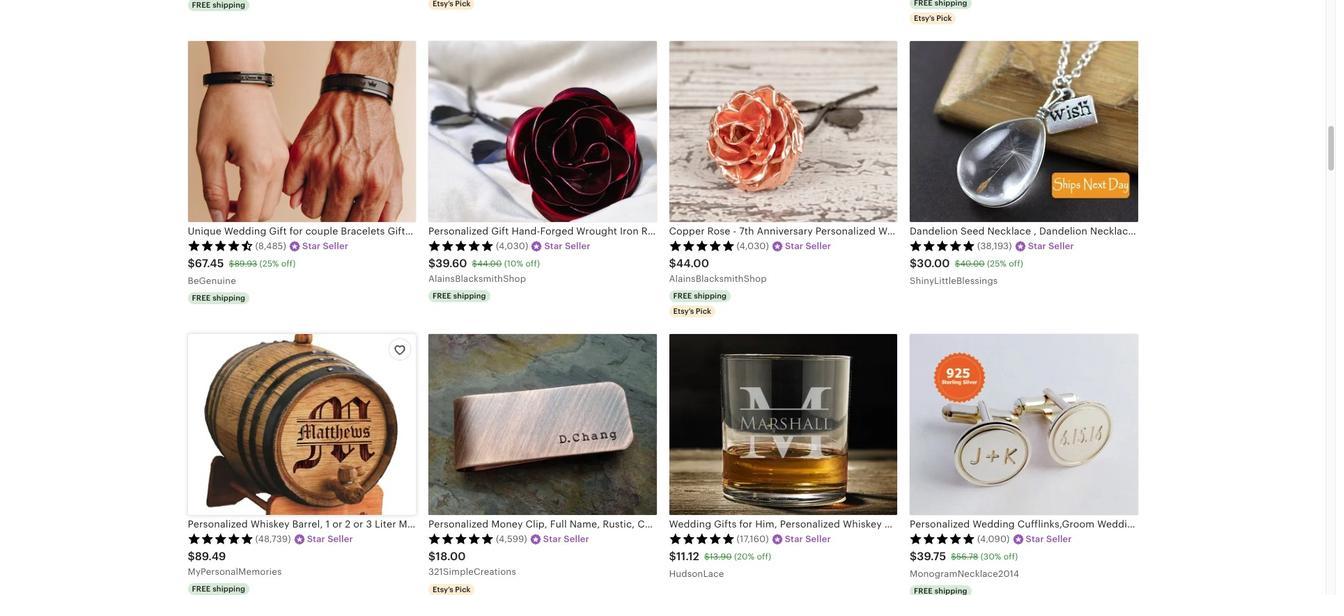 Task type: vqa. For each thing, say whether or not it's contained in the screenshot.
Personalized Money Clip, Full Name, Rustic, Custom Copper Wallet Clip, Graduation Gift for Him, Christmas Present, Birthday Gift, Antiqued image
yes



Task type: locate. For each thing, give the bounding box(es) containing it.
$ 39.60 $ 44.00 (10% off) alainsblacksmithshop
[[429, 257, 540, 284]]

seller for 4.5 out of 5 stars image
[[323, 241, 348, 251]]

gift
[[491, 226, 509, 237], [924, 226, 941, 237]]

monogramnecklace2014
[[910, 569, 1020, 580]]

44.00 down copper
[[676, 257, 709, 271]]

0 horizontal spatial gift
[[491, 226, 509, 237]]

2 vertical spatial pick
[[455, 586, 471, 595]]

free for 67.45
[[192, 294, 211, 303]]

89.49
[[195, 551, 226, 564]]

off)
[[281, 259, 296, 269], [526, 259, 540, 269], [1009, 259, 1024, 269], [757, 553, 772, 562], [1004, 553, 1018, 562]]

2 (25% from the left
[[988, 259, 1007, 269]]

2 rose from the left
[[708, 226, 731, 237]]

89.93
[[234, 259, 257, 269]]

(4,030)
[[496, 241, 529, 251], [737, 241, 769, 251]]

alainsblacksmithshop down 39.60
[[429, 274, 526, 284]]

2 (4,030) from the left
[[737, 241, 769, 251]]

1 vertical spatial pick
[[696, 308, 711, 316]]

off) right (30%
[[1004, 553, 1018, 562]]

off) for 11.12
[[757, 553, 772, 562]]

seller right (17,160)
[[806, 534, 831, 545]]

(25% down (8,485)
[[260, 259, 279, 269]]

1 horizontal spatial 44.00
[[676, 257, 709, 271]]

free
[[192, 1, 211, 9], [433, 292, 451, 300], [674, 292, 692, 300], [192, 294, 211, 303], [192, 585, 211, 594]]

shipping
[[213, 1, 245, 9], [453, 292, 486, 300], [694, 292, 727, 300], [213, 294, 245, 303], [213, 585, 245, 594]]

(4,090)
[[978, 534, 1010, 545]]

star for 5 out of 5 stars image above 89.49 at bottom
[[307, 534, 325, 545]]

pick
[[937, 14, 952, 22], [696, 308, 711, 316], [455, 586, 471, 595]]

alainsblacksmithshop down -
[[669, 274, 767, 284]]

star right (17,160)
[[785, 534, 803, 545]]

0 horizontal spatial alainsblacksmithshop
[[429, 274, 526, 284]]

5 out of 5 stars image up 30.00
[[910, 240, 976, 251]]

1 horizontal spatial etsy's pick
[[674, 308, 711, 316]]

star seller for 5 out of 5 stars image on top of 30.00
[[1028, 241, 1074, 251]]

star seller right (38,193)
[[1028, 241, 1074, 251]]

$ 11.12 $ 13.90 (20% off) hudsonlace
[[669, 551, 772, 580]]

star seller down copper rose - 7th anniversary personalized wedding gift
[[785, 241, 831, 251]]

personalized
[[429, 226, 489, 237], [816, 226, 876, 237]]

seller for 5 out of 5 stars image on top of 18.00
[[564, 534, 589, 545]]

star seller
[[302, 241, 348, 251], [545, 241, 591, 251], [785, 241, 831, 251], [1028, 241, 1074, 251], [307, 534, 353, 545], [543, 534, 589, 545], [785, 534, 831, 545], [1026, 534, 1072, 545]]

star for 4.5 out of 5 stars image
[[302, 241, 321, 251]]

personalized money clip, full name, rustic, custom copper wallet clip, graduation gift for him, christmas present, birthday gift, antiqued image
[[429, 335, 657, 516]]

1 personalized from the left
[[429, 226, 489, 237]]

off) right (20%
[[757, 553, 772, 562]]

(48,739)
[[255, 534, 291, 545]]

seller down copper rose - 7th anniversary personalized wedding gift
[[806, 241, 831, 251]]

1 alainsblacksmithshop from the left
[[429, 274, 526, 284]]

(4,030) up (10% at the left top of page
[[496, 241, 529, 251]]

personalized gift hand-forged wrought iron red metal rose image
[[429, 41, 657, 223]]

0 horizontal spatial personalized
[[429, 226, 489, 237]]

star right (48,739)
[[307, 534, 325, 545]]

off) inside $ 39.75 $ 56.78 (30% off) monogramnecklace2014
[[1004, 553, 1018, 562]]

(4,030) down '7th'
[[737, 241, 769, 251]]

seller right '(4,090)' on the right of the page
[[1047, 534, 1072, 545]]

off) inside $ 11.12 $ 13.90 (20% off) hudsonlace
[[757, 553, 772, 562]]

star seller down personalized gift hand-forged wrought iron red metal rose
[[545, 241, 591, 251]]

7th
[[739, 226, 754, 237]]

39.75
[[917, 551, 947, 564]]

seller down personalized gift hand-forged wrought iron red metal rose
[[565, 241, 591, 251]]

off) inside $ 39.60 $ 44.00 (10% off) alainsblacksmithshop
[[526, 259, 540, 269]]

44.00
[[676, 257, 709, 271], [478, 259, 502, 269]]

star right (8,485)
[[302, 241, 321, 251]]

gift left hand-
[[491, 226, 509, 237]]

off) down (8,485)
[[281, 259, 296, 269]]

off) inside '$ 67.45 $ 89.93 (25% off) begenuine'
[[281, 259, 296, 269]]

seller right (38,193)
[[1049, 241, 1074, 251]]

(30%
[[981, 553, 1002, 562]]

star right (38,193)
[[1028, 241, 1047, 251]]

copper rose - 7th anniversary personalized wedding gift
[[669, 226, 941, 237]]

gift up 30.00
[[924, 226, 941, 237]]

etsy's
[[914, 14, 935, 22], [674, 308, 694, 316], [433, 586, 453, 595]]

star for 5 out of 5 stars image under copper
[[785, 241, 804, 251]]

star right (4,599)
[[543, 534, 562, 545]]

seller right (8,485)
[[323, 241, 348, 251]]

free shipping for 39.60
[[433, 292, 486, 300]]

off) down (38,193)
[[1009, 259, 1024, 269]]

44.00 inside $ 44.00 alainsblacksmithshop
[[676, 257, 709, 271]]

$
[[188, 257, 195, 271], [429, 257, 436, 271], [669, 257, 676, 271], [910, 257, 917, 271], [229, 259, 234, 269], [472, 259, 478, 269], [955, 259, 961, 269], [188, 551, 195, 564], [429, 551, 436, 564], [669, 551, 677, 564], [910, 551, 917, 564], [705, 553, 710, 562], [951, 553, 957, 562]]

anniversary
[[757, 226, 813, 237]]

star seller right '(4,090)' on the right of the page
[[1026, 534, 1072, 545]]

0 horizontal spatial etsy's
[[433, 586, 453, 595]]

(25% inside '$ 67.45 $ 89.93 (25% off) begenuine'
[[260, 259, 279, 269]]

rose right 'metal'
[[691, 226, 714, 237]]

5 out of 5 stars image
[[429, 240, 494, 251], [669, 240, 735, 251], [910, 240, 976, 251], [188, 534, 253, 545], [429, 534, 494, 545], [669, 534, 735, 545], [910, 534, 976, 545]]

1 (4,030) from the left
[[496, 241, 529, 251]]

star seller right (8,485)
[[302, 241, 348, 251]]

off) right (10% at the left top of page
[[526, 259, 540, 269]]

(25% down (38,193)
[[988, 259, 1007, 269]]

2 horizontal spatial pick
[[937, 14, 952, 22]]

2 personalized from the left
[[816, 226, 876, 237]]

0 horizontal spatial 44.00
[[478, 259, 502, 269]]

5 out of 5 stars image up 39.75
[[910, 534, 976, 545]]

shipping for 67.45
[[213, 294, 245, 303]]

etsy's pick
[[914, 14, 952, 22], [674, 308, 711, 316], [433, 586, 471, 595]]

copper
[[669, 226, 705, 237]]

seller for 5 out of 5 stars image on top of 30.00
[[1049, 241, 1074, 251]]

personalized left wedding
[[816, 226, 876, 237]]

rose
[[691, 226, 714, 237], [708, 226, 731, 237]]

star
[[302, 241, 321, 251], [545, 241, 563, 251], [785, 241, 804, 251], [1028, 241, 1047, 251], [307, 534, 325, 545], [543, 534, 562, 545], [785, 534, 803, 545], [1026, 534, 1044, 545]]

star seller right (4,599)
[[543, 534, 589, 545]]

0 horizontal spatial etsy's pick
[[433, 586, 471, 595]]

unique wedding gift for couple bracelets gift for couple personalized 3rd year wedding anniversary gift husband wife matching bracelets b image
[[188, 41, 416, 223]]

1 horizontal spatial (25%
[[988, 259, 1007, 269]]

(25% for 30.00
[[988, 259, 1007, 269]]

star down forged
[[545, 241, 563, 251]]

44.00 left (10% at the left top of page
[[478, 259, 502, 269]]

star right '(4,090)' on the right of the page
[[1026, 534, 1044, 545]]

67.45
[[195, 257, 224, 271]]

star for 5 out of 5 stars image on top of 18.00
[[543, 534, 562, 545]]

seller for 5 out of 5 stars image under copper
[[806, 241, 831, 251]]

$ 39.75 $ 56.78 (30% off) monogramnecklace2014
[[910, 551, 1020, 580]]

rose left -
[[708, 226, 731, 237]]

star seller for 5 out of 5 stars image on top of 18.00
[[543, 534, 589, 545]]

star seller right (48,739)
[[307, 534, 353, 545]]

seller right (48,739)
[[328, 534, 353, 545]]

1 horizontal spatial personalized
[[816, 226, 876, 237]]

star seller for 5 out of 5 stars image above 39.75
[[1026, 534, 1072, 545]]

star seller right (17,160)
[[785, 534, 831, 545]]

star seller for 5 out of 5 stars image on top of 11.12
[[785, 534, 831, 545]]

(4,030) for hand-
[[496, 241, 529, 251]]

personalized up 39.60
[[429, 226, 489, 237]]

alainsblacksmithshop
[[429, 274, 526, 284], [669, 274, 767, 284]]

shipping for 89.49
[[213, 585, 245, 594]]

wedding
[[879, 226, 921, 237]]

1 horizontal spatial (4,030)
[[737, 241, 769, 251]]

11.12
[[677, 551, 700, 564]]

off) inside $ 30.00 $ 40.00 (25% off) shinylittleblessings
[[1009, 259, 1024, 269]]

1 horizontal spatial alainsblacksmithshop
[[669, 274, 767, 284]]

(20%
[[734, 553, 755, 562]]

0 vertical spatial etsy's pick
[[914, 14, 952, 22]]

2 horizontal spatial etsy's pick
[[914, 14, 952, 22]]

free shipping
[[192, 1, 245, 9], [433, 292, 486, 300], [674, 292, 727, 300], [192, 294, 245, 303], [192, 585, 245, 594]]

iron
[[620, 226, 639, 237]]

free for 39.60
[[433, 292, 451, 300]]

1 rose from the left
[[691, 226, 714, 237]]

seller
[[323, 241, 348, 251], [565, 241, 591, 251], [806, 241, 831, 251], [1049, 241, 1074, 251], [328, 534, 353, 545], [564, 534, 589, 545], [806, 534, 831, 545], [1047, 534, 1072, 545]]

star seller for 5 out of 5 stars image above 89.49 at bottom
[[307, 534, 353, 545]]

personalized gift hand-forged wrought iron red metal rose
[[429, 226, 714, 237]]

1 horizontal spatial etsy's
[[674, 308, 694, 316]]

(17,160)
[[737, 534, 769, 545]]

1 (25% from the left
[[260, 259, 279, 269]]

18.00
[[436, 551, 466, 564]]

2 horizontal spatial etsy's
[[914, 14, 935, 22]]

seller for 5 out of 5 stars image above 39.75
[[1047, 534, 1072, 545]]

mypersonalmemories
[[188, 567, 282, 578]]

(25%
[[260, 259, 279, 269], [988, 259, 1007, 269]]

0 horizontal spatial (4,030)
[[496, 241, 529, 251]]

2 vertical spatial etsy's
[[433, 586, 453, 595]]

0 horizontal spatial (25%
[[260, 259, 279, 269]]

personalized whiskey barrel,  1 or 2 or 3 liter mini oak whiskey barrel - groomsmen gift - birthday gift - engraved whiskey barrel image
[[188, 335, 416, 516]]

(4,599)
[[496, 534, 527, 545]]

2 vertical spatial etsy's pick
[[433, 586, 471, 595]]

star down anniversary
[[785, 241, 804, 251]]

wedding gifts for him, personalized whiskey glasses, gifts for dad, rocks glass, custom whiskey glass, engraved whiskey glass, wg101 image
[[669, 335, 898, 516]]

1 horizontal spatial gift
[[924, 226, 941, 237]]

seller right (4,599)
[[564, 534, 589, 545]]

(25% inside $ 30.00 $ 40.00 (25% off) shinylittleblessings
[[988, 259, 1007, 269]]

off) for 39.60
[[526, 259, 540, 269]]

1 vertical spatial etsy's pick
[[674, 308, 711, 316]]

5 out of 5 stars image up 89.49 at bottom
[[188, 534, 253, 545]]



Task type: describe. For each thing, give the bounding box(es) containing it.
56.78
[[957, 553, 979, 562]]

5 out of 5 stars image up 39.60
[[429, 240, 494, 251]]

$ 67.45 $ 89.93 (25% off) begenuine
[[188, 257, 296, 286]]

-
[[733, 226, 737, 237]]

(8,485)
[[255, 241, 286, 251]]

star for 5 out of 5 stars image over 39.60
[[545, 241, 563, 251]]

shinylittleblessings
[[910, 276, 998, 286]]

5 out of 5 stars image up 11.12
[[669, 534, 735, 545]]

alainsblacksmithshop inside $ 39.60 $ 44.00 (10% off) alainsblacksmithshop
[[429, 274, 526, 284]]

copper rose - 7th anniversary personalized wedding gift image
[[669, 41, 898, 223]]

0 horizontal spatial pick
[[455, 586, 471, 595]]

etsy's pick link
[[910, 0, 1138, 29]]

seller for 5 out of 5 stars image on top of 11.12
[[806, 534, 831, 545]]

4.5 out of 5 stars image
[[188, 240, 253, 251]]

wrought
[[577, 226, 617, 237]]

seller for 5 out of 5 stars image above 89.49 at bottom
[[328, 534, 353, 545]]

red
[[642, 226, 660, 237]]

$ inside $ 44.00 alainsblacksmithshop
[[669, 257, 676, 271]]

off) for 30.00
[[1009, 259, 1024, 269]]

$ 18.00 321simplecreations
[[429, 551, 516, 578]]

star for 5 out of 5 stars image on top of 11.12
[[785, 534, 803, 545]]

1 vertical spatial etsy's
[[674, 308, 694, 316]]

2 gift from the left
[[924, 226, 941, 237]]

(25% for 67.45
[[260, 259, 279, 269]]

(38,193)
[[978, 241, 1012, 251]]

dandelion seed necklace , dandelion necklace , pressed flower jewelry , wish , nature , unique jewelry - stocking stuffer for her image
[[910, 41, 1138, 223]]

free for 89.49
[[192, 585, 211, 594]]

321simplecreations
[[429, 567, 516, 578]]

star seller for 5 out of 5 stars image over 39.60
[[545, 241, 591, 251]]

off) for 67.45
[[281, 259, 296, 269]]

metal
[[663, 226, 689, 237]]

star seller for 4.5 out of 5 stars image
[[302, 241, 348, 251]]

star seller for 5 out of 5 stars image under copper
[[785, 241, 831, 251]]

13.90
[[710, 553, 732, 562]]

$ 89.49 mypersonalmemories
[[188, 551, 282, 578]]

free shipping for 67.45
[[192, 294, 245, 303]]

(4,030) for -
[[737, 241, 769, 251]]

etsy's pick inside etsy's pick link
[[914, 14, 952, 22]]

5 out of 5 stars image down copper
[[669, 240, 735, 251]]

$ inside the $ 89.49 mypersonalmemories
[[188, 551, 195, 564]]

free shipping for 89.49
[[192, 585, 245, 594]]

$ inside the $ 18.00 321simplecreations
[[429, 551, 436, 564]]

seller for 5 out of 5 stars image over 39.60
[[565, 241, 591, 251]]

star for 5 out of 5 stars image on top of 30.00
[[1028, 241, 1047, 251]]

30.00
[[917, 257, 950, 271]]

1 gift from the left
[[491, 226, 509, 237]]

free shipping link
[[188, 0, 416, 13]]

1 horizontal spatial pick
[[696, 308, 711, 316]]

39.60
[[436, 257, 467, 271]]

shipping for 39.60
[[453, 292, 486, 300]]

44.00 inside $ 39.60 $ 44.00 (10% off) alainsblacksmithshop
[[478, 259, 502, 269]]

forged
[[540, 226, 574, 237]]

hand-
[[512, 226, 540, 237]]

begenuine
[[188, 276, 236, 286]]

40.00
[[961, 259, 985, 269]]

0 vertical spatial pick
[[937, 14, 952, 22]]

$ 44.00 alainsblacksmithshop
[[669, 257, 767, 284]]

personalized wedding cufflinks,groom wedding cufflinks,date and initials cufflinks,engraved cufflinks,elegant monogrammed cufflinks image
[[910, 335, 1138, 516]]

2 alainsblacksmithshop from the left
[[669, 274, 767, 284]]

hudsonlace
[[669, 569, 724, 580]]

star for 5 out of 5 stars image above 39.75
[[1026, 534, 1044, 545]]

(10%
[[504, 259, 523, 269]]

0 vertical spatial etsy's
[[914, 14, 935, 22]]

off) for 39.75
[[1004, 553, 1018, 562]]

$ 30.00 $ 40.00 (25% off) shinylittleblessings
[[910, 257, 1024, 286]]

5 out of 5 stars image up 18.00
[[429, 534, 494, 545]]



